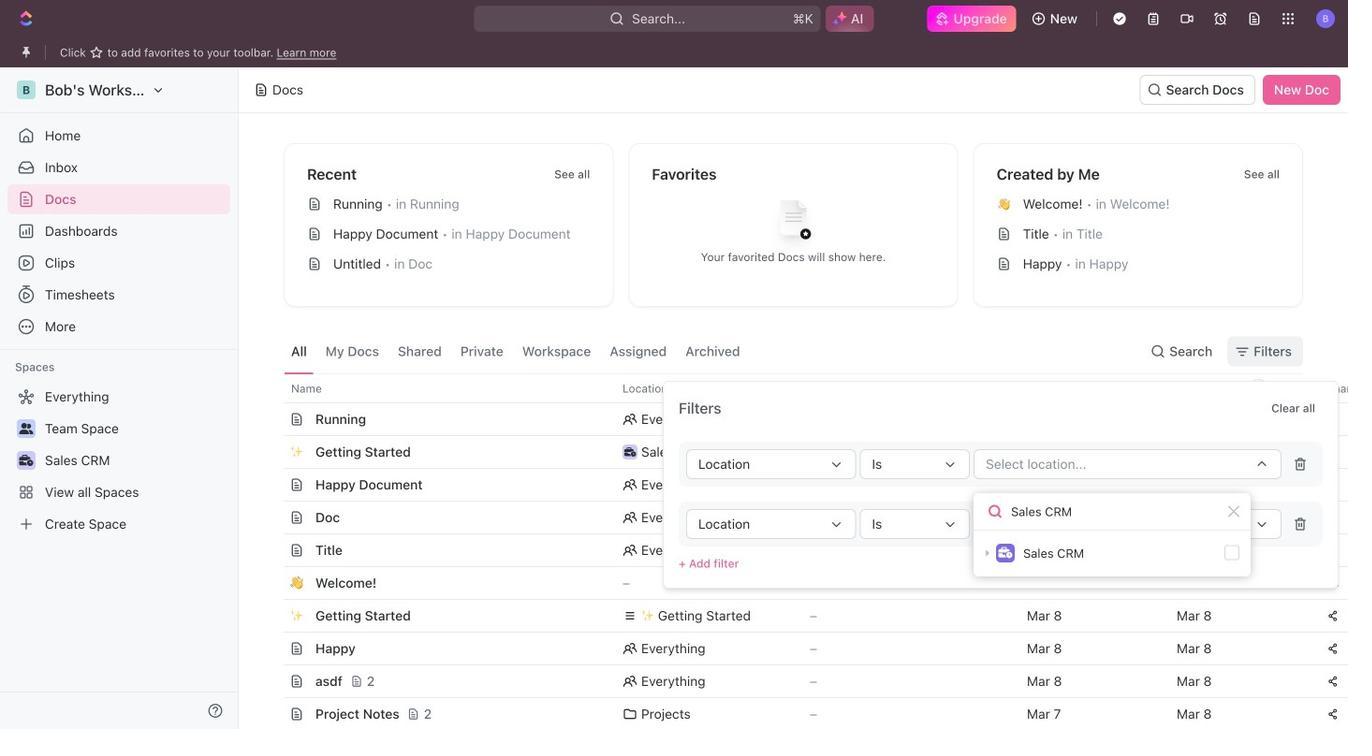Task type: describe. For each thing, give the bounding box(es) containing it.
4 row from the top
[[263, 468, 1348, 502]]

cell for sixth row from the bottom
[[263, 535, 284, 567]]

business time image
[[624, 448, 636, 457]]

cell for seventh row
[[263, 567, 284, 599]]

Search Spaces, Folders, Lists text field
[[974, 494, 1251, 531]]

8 row from the top
[[263, 599, 1348, 633]]

cell for 2nd row
[[263, 404, 284, 435]]

cell for eighth row from the bottom of the page
[[263, 469, 284, 501]]



Task type: vqa. For each thing, say whether or not it's contained in the screenshot.
the business time Image to the left
yes



Task type: locate. For each thing, give the bounding box(es) containing it.
cell for eighth row from the top of the page
[[263, 600, 284, 632]]

cell for second row from the bottom of the page
[[263, 666, 284, 698]]

11 row from the top
[[263, 698, 1348, 729]]

row
[[263, 374, 1348, 404], [263, 403, 1348, 436], [263, 435, 1348, 469], [263, 468, 1348, 502], [263, 501, 1348, 535], [263, 534, 1348, 567], [263, 567, 1348, 600], [263, 599, 1348, 633], [263, 632, 1348, 666], [263, 665, 1348, 699], [263, 698, 1348, 729]]

tree
[[7, 382, 230, 539]]

business time image
[[999, 548, 1013, 559]]

cell for ninth row from the top
[[263, 633, 284, 665]]

cell for fifth row from the top
[[263, 502, 284, 534]]

5 row from the top
[[263, 501, 1348, 535]]

cell
[[263, 404, 284, 435], [1166, 404, 1316, 435], [263, 436, 284, 468], [263, 469, 284, 501], [263, 502, 284, 534], [1166, 502, 1316, 534], [263, 535, 284, 567], [1166, 535, 1316, 567], [263, 567, 284, 599], [263, 600, 284, 632], [263, 633, 284, 665], [263, 666, 284, 698], [263, 699, 284, 729]]

cell for 3rd row from the top of the page
[[263, 436, 284, 468]]

9 row from the top
[[263, 632, 1348, 666]]

3 row from the top
[[263, 435, 1348, 469]]

2 row from the top
[[263, 403, 1348, 436]]

column header
[[263, 374, 284, 404]]

6 row from the top
[[263, 534, 1348, 567]]

cell for 11th row from the top
[[263, 699, 284, 729]]

sidebar navigation
[[0, 67, 239, 729]]

10 row from the top
[[263, 665, 1348, 699]]

no favorited docs image
[[756, 186, 831, 261]]

tree inside sidebar 'navigation'
[[7, 382, 230, 539]]

table
[[263, 374, 1348, 729]]

1 row from the top
[[263, 374, 1348, 404]]

7 row from the top
[[263, 567, 1348, 600]]

tab list
[[284, 330, 748, 374]]



